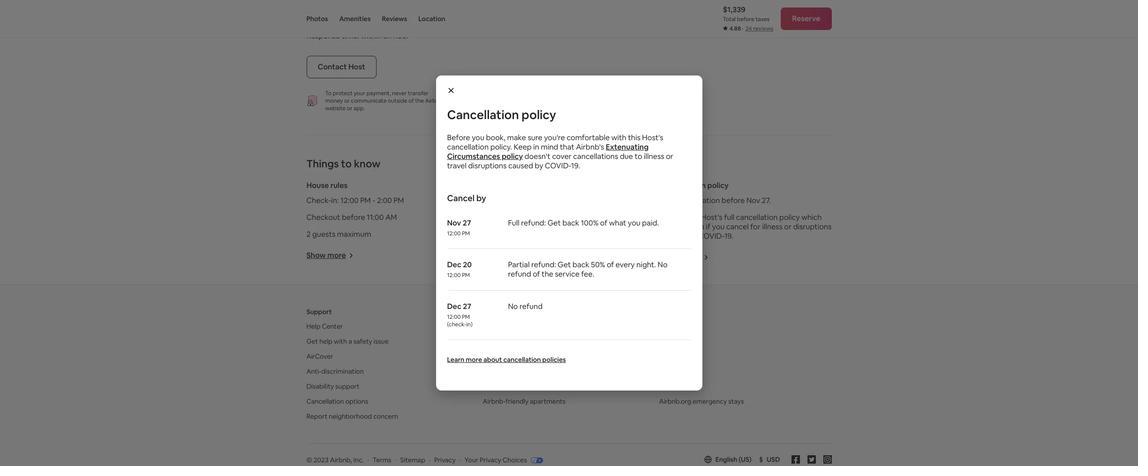 Task type: locate. For each thing, give the bounding box(es) containing it.
by left if
[[688, 231, 697, 241]]

1 vertical spatial alarm
[[509, 213, 529, 223]]

1 horizontal spatial no
[[658, 260, 668, 270]]

policy left which
[[780, 213, 800, 223]]

terms link
[[373, 456, 391, 465]]

2 vertical spatial get
[[307, 337, 318, 346]]

1 vertical spatial back
[[573, 260, 590, 270]]

0 vertical spatial ·
[[742, 25, 744, 32]]

1 horizontal spatial you
[[628, 218, 641, 228]]

0 horizontal spatial ·
[[368, 456, 369, 465]]

0 vertical spatial by
[[535, 161, 543, 171]]

policy inside "review the host's full cancellation policy which applies even if you cancel for illness or disruptions caused by covid-19."
[[780, 213, 800, 223]]

1 vertical spatial refund:
[[531, 260, 556, 270]]

1 vertical spatial illness
[[762, 222, 783, 232]]

12:00 left in)
[[447, 313, 461, 321]]

0 horizontal spatial no
[[508, 302, 518, 311]]

1 vertical spatial disruptions
[[793, 222, 832, 232]]

nov inside nov 27 12:00 pm
[[447, 218, 461, 228]]

privacy left your
[[434, 456, 456, 465]]

new
[[659, 337, 673, 346]]

airbnb-friendly apartments link
[[483, 397, 566, 406]]

0 vertical spatial aircover
[[483, 337, 510, 346]]

covid- down 'host's'
[[698, 231, 725, 241]]

pm left the -
[[360, 196, 371, 206]]

disruptions inside doesn't cover cancellations due to illness or travel disruptions caused by covid-19.
[[468, 161, 507, 171]]

1 dec from the top
[[447, 260, 461, 270]]

1 horizontal spatial show more button
[[662, 253, 709, 262]]

12:00 inside 'dec 20 12:00 pm'
[[447, 272, 461, 279]]

before up 24
[[737, 15, 755, 23]]

for right cancel
[[751, 222, 761, 232]]

pm up learn at the left bottom of page
[[462, 313, 470, 321]]

your
[[465, 456, 478, 465]]

response down photos
[[307, 31, 340, 41]]

12:00 up dec 27 12:00 pm (check-in)
[[447, 272, 461, 279]]

for inside "review the host's full cancellation policy which applies even if you cancel for illness or disruptions caused by covid-19."
[[751, 222, 761, 232]]

reserve button
[[781, 8, 832, 30]]

your
[[354, 90, 365, 97]]

0 vertical spatial for
[[751, 222, 761, 232]]

0 vertical spatial cancellation
[[447, 107, 519, 123]]

navigate to instagram image
[[823, 456, 832, 464]]

before for taxes
[[737, 15, 755, 23]]

you
[[472, 133, 485, 143], [628, 218, 641, 228], [712, 222, 725, 232]]

0 vertical spatial the
[[415, 97, 424, 105]]

more down even
[[683, 253, 701, 262]]

before you book, make sure you're comfortable with this host's cancellation policy. keep in mind that airbnb's
[[447, 133, 664, 152]]

disruptions
[[468, 161, 507, 171], [793, 222, 832, 232]]

:
[[356, 14, 357, 24], [357, 31, 359, 41]]

response left rate
[[307, 14, 340, 24]]

0 horizontal spatial 19.
[[571, 161, 580, 171]]

2 horizontal spatial cancellation
[[662, 181, 706, 191]]

1 horizontal spatial privacy
[[480, 456, 501, 465]]

0 horizontal spatial cancellation policy
[[447, 107, 556, 123]]

dec for 20
[[447, 260, 461, 270]]

83%
[[359, 14, 373, 24]]

the inside to protect your payment, never transfer money or communicate outside of the airbnb website or app.
[[415, 97, 424, 105]]

show for the rightmost show more 'button'
[[662, 253, 681, 262]]

· left 24
[[742, 25, 744, 32]]

reviews
[[382, 15, 407, 23]]

2 horizontal spatial the
[[688, 213, 700, 223]]

12:00 for dec 27 12:00 pm (check-in)
[[447, 313, 461, 321]]

keep
[[514, 142, 532, 152]]

more down "2 guests maximum"
[[327, 251, 346, 261]]

(us)
[[739, 456, 752, 464]]

sitemap
[[400, 456, 425, 465]]

0 vertical spatial 27
[[463, 218, 471, 228]]

1 horizontal spatial cancellation policy
[[662, 181, 729, 191]]

show more button down guests
[[307, 251, 354, 261]]

12:00 right in:
[[341, 196, 359, 206]]

to
[[635, 152, 642, 161], [341, 157, 352, 170]]

privacy right your
[[480, 456, 501, 465]]

you left paid.
[[628, 218, 641, 228]]

show down the 2
[[307, 251, 326, 261]]

or inside doesn't cover cancellations due to illness or travel disruptions caused by covid-19.
[[666, 152, 673, 161]]

or left which
[[784, 222, 792, 232]]

illness down host's
[[644, 152, 665, 161]]

of left what
[[600, 218, 608, 228]]

policy up sure
[[522, 107, 556, 123]]

12:00 for nov 27 12:00 pm
[[447, 230, 461, 237]]

1 horizontal spatial caused
[[662, 231, 687, 241]]

policy down make
[[502, 152, 523, 161]]

2 dec from the top
[[447, 302, 461, 311]]

12:00 inside dec 27 12:00 pm (check-in)
[[447, 313, 461, 321]]

to inside doesn't cover cancellations due to illness or travel disruptions caused by covid-19.
[[635, 152, 642, 161]]

illness inside doesn't cover cancellations due to illness or travel disruptions caused by covid-19.
[[644, 152, 665, 161]]

hosts
[[521, 337, 539, 346]]

cancellation for you
[[447, 107, 519, 123]]

get inside partial refund: get back 50% of every night. no refund of the service fee.
[[558, 260, 571, 270]]

cancel by
[[447, 193, 486, 204]]

get for 100%
[[548, 218, 561, 228]]

apartments
[[530, 397, 566, 406]]

review the host's full cancellation policy which applies even if you cancel for illness or disruptions caused by covid-19.
[[662, 213, 832, 241]]

1 hosting from the top
[[483, 352, 507, 361]]

the inside partial refund: get back 50% of every night. no refund of the service fee.
[[542, 269, 553, 279]]

0 horizontal spatial show more
[[307, 251, 346, 261]]

cancellation down disability
[[307, 397, 344, 406]]

rate
[[342, 14, 356, 24]]

taxes
[[756, 15, 770, 23]]

or right due
[[666, 152, 673, 161]]

amenities button
[[339, 0, 371, 38]]

more
[[327, 251, 346, 261], [683, 253, 701, 262], [466, 356, 482, 364]]

emergency
[[693, 397, 727, 406]]

cover
[[552, 152, 572, 161]]

1 vertical spatial 27
[[463, 302, 471, 311]]

1 horizontal spatial to
[[635, 152, 642, 161]]

0 vertical spatial alarm
[[548, 196, 567, 206]]

0 vertical spatial response
[[307, 14, 340, 24]]

gift cards
[[659, 382, 689, 391]]

0 horizontal spatial show
[[307, 251, 326, 261]]

you left 'book,'
[[472, 133, 485, 143]]

back left 100% on the top
[[563, 218, 579, 228]]

0 vertical spatial refund:
[[521, 218, 546, 228]]

show more down guests
[[307, 251, 346, 261]]

maximum
[[337, 230, 371, 239]]

caused inside "review the host's full cancellation policy which applies even if you cancel for illness or disruptions caused by covid-19."
[[662, 231, 687, 241]]

aircover up about
[[483, 337, 510, 346]]

of right outside
[[409, 97, 414, 105]]

0 vertical spatial cancellation policy
[[447, 107, 556, 123]]

: left within
[[357, 31, 359, 41]]

refund up hosts
[[520, 302, 543, 311]]

dec up (check-
[[447, 302, 461, 311]]

with left this
[[612, 133, 627, 143]]

27 inside nov 27 12:00 pm
[[463, 218, 471, 228]]

pm right "2:00" at the top left
[[394, 196, 404, 206]]

get left help
[[307, 337, 318, 346]]

nov left the 27.
[[747, 196, 760, 206]]

27 down cancel by
[[463, 218, 471, 228]]

show more button down even
[[662, 253, 709, 262]]

aircover up the anti-
[[307, 352, 333, 361]]

that
[[560, 142, 574, 152]]

if
[[706, 222, 711, 232]]

airbnb-friendly apartments
[[483, 397, 566, 406]]

caused down review
[[662, 231, 687, 241]]

1 vertical spatial :
[[357, 31, 359, 41]]

within
[[361, 31, 382, 41]]

1 vertical spatial before
[[722, 196, 745, 206]]

1 vertical spatial by
[[477, 193, 486, 204]]

0 horizontal spatial with
[[334, 337, 347, 346]]

the left if
[[688, 213, 700, 223]]

smoke alarm
[[484, 213, 529, 223]]

caused inside doesn't cover cancellations due to illness or travel disruptions caused by covid-19.
[[508, 161, 533, 171]]

in)
[[466, 321, 473, 328]]

report neighborhood concern link
[[307, 412, 398, 421]]

0 vertical spatial disruptions
[[468, 161, 507, 171]]

show right night.
[[662, 253, 681, 262]]

location button
[[419, 0, 445, 38]]

book,
[[486, 133, 506, 143]]

0 vertical spatial with
[[612, 133, 627, 143]]

1 horizontal spatial 19.
[[725, 231, 734, 241]]

airbnb's
[[576, 142, 604, 152]]

1 vertical spatial ·
[[368, 456, 369, 465]]

cancellation policy inside dialog
[[447, 107, 556, 123]]

pm inside dec 27 12:00 pm (check-in)
[[462, 313, 470, 321]]

0 horizontal spatial you
[[472, 133, 485, 143]]

1 vertical spatial aircover
[[307, 352, 333, 361]]

alarm down the 'carbon monoxide alarm'
[[509, 213, 529, 223]]

discrimination
[[321, 367, 364, 376]]

1 horizontal spatial disruptions
[[793, 222, 832, 232]]

: left 83%
[[356, 14, 357, 24]]

outside
[[388, 97, 407, 105]]

before up the maximum
[[342, 213, 365, 223]]

0 horizontal spatial privacy
[[434, 456, 456, 465]]

refund: inside partial refund: get back 50% of every night. no refund of the service fee.
[[531, 260, 556, 270]]

dec
[[447, 260, 461, 270], [447, 302, 461, 311]]

1 vertical spatial cancellation policy
[[662, 181, 729, 191]]

0 vertical spatial illness
[[644, 152, 665, 161]]

1 horizontal spatial with
[[612, 133, 627, 143]]

no refund
[[508, 302, 543, 311]]

1 vertical spatial with
[[334, 337, 347, 346]]

partial
[[508, 260, 530, 270]]

extenuating circumstances policy
[[447, 142, 649, 161]]

refund: for full
[[521, 218, 546, 228]]

get left fee.
[[558, 260, 571, 270]]

0 vertical spatial refund
[[508, 269, 531, 279]]

to right due
[[635, 152, 642, 161]]

1 response from the top
[[307, 14, 340, 24]]

· right inc.
[[368, 456, 369, 465]]

response
[[307, 14, 340, 24], [307, 31, 340, 41]]

dec inside 'dec 20 12:00 pm'
[[447, 260, 461, 270]]

2 horizontal spatial more
[[683, 253, 701, 262]]

service
[[555, 269, 580, 279]]

before inside the $1,339 total before taxes
[[737, 15, 755, 23]]

0 horizontal spatial alarm
[[509, 213, 529, 223]]

cancellation policy up 'book,'
[[447, 107, 556, 123]]

navigate to twitter image
[[807, 456, 816, 464]]

time
[[342, 31, 357, 41]]

aircover for aircover for hosts
[[483, 337, 510, 346]]

1 horizontal spatial show
[[662, 253, 681, 262]]

refund up no refund
[[508, 269, 531, 279]]

12:00 for check-in: 12:00 pm - 2:00 pm
[[341, 196, 359, 206]]

27 inside dec 27 12:00 pm (check-in)
[[463, 302, 471, 311]]

1 vertical spatial nov
[[447, 218, 461, 228]]

cancellation policy up free cancellation before nov 27.
[[662, 181, 729, 191]]

pm up 20 on the bottom left of page
[[462, 230, 470, 237]]

©
[[307, 456, 312, 465]]

privacy
[[434, 456, 456, 465], [480, 456, 501, 465]]

2 horizontal spatial you
[[712, 222, 725, 232]]

2 horizontal spatial by
[[688, 231, 697, 241]]

1 vertical spatial hosting
[[483, 382, 507, 391]]

12:00 down cancel
[[447, 230, 461, 237]]

0 horizontal spatial to
[[341, 157, 352, 170]]

for
[[751, 222, 761, 232], [511, 337, 520, 346]]

with left a
[[334, 337, 347, 346]]

the for partial refund: get back 50% of every night. no refund of the service fee.
[[542, 269, 553, 279]]

of inside to protect your payment, never transfer money or communicate outside of the airbnb website or app.
[[409, 97, 414, 105]]

cancellation up free
[[662, 181, 706, 191]]

you inside "review the host's full cancellation policy which applies even if you cancel for illness or disruptions caused by covid-19."
[[712, 222, 725, 232]]

disruptions inside "review the host's full cancellation policy which applies even if you cancel for illness or disruptions caused by covid-19."
[[793, 222, 832, 232]]

more inside cancellation policy dialog
[[466, 356, 482, 364]]

dec 27 12:00 pm (check-in)
[[447, 302, 473, 328]]

0 horizontal spatial covid-
[[545, 161, 571, 171]]

back for 100%
[[563, 218, 579, 228]]

aircover for aircover link
[[307, 352, 333, 361]]

2 response from the top
[[307, 31, 340, 41]]

full
[[724, 213, 735, 223]]

pm inside 'dec 20 12:00 pm'
[[462, 272, 470, 279]]

by inside doesn't cover cancellations due to illness or travel disruptions caused by covid-19.
[[535, 161, 543, 171]]

nov down cancel
[[447, 218, 461, 228]]

1 horizontal spatial covid-
[[698, 231, 725, 241]]

cancellation inside cancellation policy dialog
[[447, 107, 519, 123]]

before up full
[[722, 196, 745, 206]]

hosting resources link
[[483, 352, 537, 361]]

1 horizontal spatial the
[[542, 269, 553, 279]]

partial refund: get back 50% of every night. no refund of the service fee.
[[508, 260, 668, 279]]

your privacy choices
[[465, 456, 527, 465]]

usd
[[767, 456, 780, 464]]

report neighborhood concern
[[307, 412, 398, 421]]

1 horizontal spatial illness
[[762, 222, 783, 232]]

1 vertical spatial the
[[688, 213, 700, 223]]

even
[[688, 222, 704, 232]]

refund: right the partial
[[531, 260, 556, 270]]

19. down that
[[571, 161, 580, 171]]

0 horizontal spatial disruptions
[[468, 161, 507, 171]]

pm for dec 27 12:00 pm (check-in)
[[462, 313, 470, 321]]

1 horizontal spatial nov
[[747, 196, 760, 206]]

by down in
[[535, 161, 543, 171]]

1 horizontal spatial by
[[535, 161, 543, 171]]

back for 50%
[[573, 260, 590, 270]]

0 vertical spatial no
[[658, 260, 668, 270]]

0 vertical spatial 19.
[[571, 161, 580, 171]]

back left 50%
[[573, 260, 590, 270]]

: for response rate
[[356, 14, 357, 24]]

1 vertical spatial 19.
[[725, 231, 734, 241]]

dec left 20 on the bottom left of page
[[447, 260, 461, 270]]

4.88 · 24 reviews
[[730, 25, 774, 32]]

covid-
[[545, 161, 571, 171], [698, 231, 725, 241]]

checkout before 11:00 am
[[307, 213, 397, 223]]

the left service
[[542, 269, 553, 279]]

illness down the 27.
[[762, 222, 783, 232]]

dec inside dec 27 12:00 pm (check-in)
[[447, 302, 461, 311]]

illness inside "review the host's full cancellation policy which applies even if you cancel for illness or disruptions caused by covid-19."
[[762, 222, 783, 232]]

back
[[563, 218, 579, 228], [573, 260, 590, 270]]

alarm right 'monoxide'
[[548, 196, 567, 206]]

27 up in)
[[463, 302, 471, 311]]

12:00 inside nov 27 12:00 pm
[[447, 230, 461, 237]]

hosting
[[483, 352, 507, 361], [483, 382, 507, 391]]

refund: right the full
[[521, 218, 546, 228]]

for left hosts
[[511, 337, 520, 346]]

get
[[548, 218, 561, 228], [558, 260, 571, 270], [307, 337, 318, 346]]

1 horizontal spatial aircover
[[483, 337, 510, 346]]

pm down 20 on the bottom left of page
[[462, 272, 470, 279]]

1 vertical spatial covid-
[[698, 231, 725, 241]]

0 vertical spatial caused
[[508, 161, 533, 171]]

back inside partial refund: get back 50% of every night. no refund of the service fee.
[[573, 260, 590, 270]]

sure
[[528, 133, 543, 143]]

the left airbnb
[[415, 97, 424, 105]]

0 horizontal spatial more
[[327, 251, 346, 261]]

the
[[415, 97, 424, 105], [688, 213, 700, 223], [542, 269, 553, 279]]

illness
[[644, 152, 665, 161], [762, 222, 783, 232]]

0 vertical spatial :
[[356, 14, 357, 24]]

pm inside nov 27 12:00 pm
[[462, 230, 470, 237]]

cancellation up 'book,'
[[447, 107, 519, 123]]

policy inside the 'extenuating circumstances policy'
[[502, 152, 523, 161]]

by right cancel
[[477, 193, 486, 204]]

navigate to facebook image
[[792, 456, 800, 464]]

0 vertical spatial hosting
[[483, 352, 507, 361]]

refund
[[508, 269, 531, 279], [520, 302, 543, 311]]

0 horizontal spatial illness
[[644, 152, 665, 161]]

caused down the keep
[[508, 161, 533, 171]]

0 horizontal spatial aircover
[[307, 352, 333, 361]]

0 vertical spatial get
[[548, 218, 561, 228]]

support
[[335, 382, 360, 391]]

1 vertical spatial get
[[558, 260, 571, 270]]

of right 50%
[[607, 260, 614, 270]]

0 horizontal spatial caused
[[508, 161, 533, 171]]

0 horizontal spatial nov
[[447, 218, 461, 228]]

19. down full
[[725, 231, 734, 241]]

full refund: get back 100% of what you paid.
[[508, 218, 659, 228]]

1 vertical spatial caused
[[662, 231, 687, 241]]

house
[[307, 181, 329, 191]]

2 hosting from the top
[[483, 382, 507, 391]]

0 vertical spatial back
[[563, 218, 579, 228]]

more right learn at the left bottom of page
[[466, 356, 482, 364]]

2 vertical spatial the
[[542, 269, 553, 279]]

cancellation policy for cancellation
[[662, 181, 729, 191]]

airbnb,
[[330, 456, 352, 465]]

cancellations
[[573, 152, 618, 161]]

1 vertical spatial dec
[[447, 302, 461, 311]]

show
[[307, 251, 326, 261], [662, 253, 681, 262]]

0 horizontal spatial for
[[511, 337, 520, 346]]

english
[[716, 456, 737, 464]]

you right if
[[712, 222, 725, 232]]

covid- down mind
[[545, 161, 571, 171]]

1 horizontal spatial for
[[751, 222, 761, 232]]

19. inside "review the host's full cancellation policy which applies even if you cancel for illness or disruptions caused by covid-19."
[[725, 231, 734, 241]]

show more down applies on the top right of page
[[662, 253, 701, 262]]

1 vertical spatial cancellation
[[662, 181, 706, 191]]

0 horizontal spatial cancellation
[[307, 397, 344, 406]]

show more
[[307, 251, 346, 261], [662, 253, 701, 262]]

no right night.
[[658, 260, 668, 270]]

get left 100% on the top
[[548, 218, 561, 228]]

no up aircover for hosts 'link'
[[508, 302, 518, 311]]

0 vertical spatial covid-
[[545, 161, 571, 171]]

hosting for hosting responsibly
[[483, 382, 507, 391]]

covid- inside doesn't cover cancellations due to illness or travel disruptions caused by covid-19.
[[545, 161, 571, 171]]

airbnb.org emergency stays
[[659, 397, 744, 406]]

with inside before you book, make sure you're comfortable with this host's cancellation policy. keep in mind that airbnb's
[[612, 133, 627, 143]]

0 vertical spatial before
[[737, 15, 755, 23]]

support
[[307, 308, 332, 316]]

report
[[307, 412, 327, 421]]

to left know
[[341, 157, 352, 170]]

before for nov
[[722, 196, 745, 206]]



Task type: vqa. For each thing, say whether or not it's contained in the screenshot.
1st 'to' from right
no



Task type: describe. For each thing, give the bounding box(es) containing it.
27 for dec
[[463, 302, 471, 311]]

cancellation policy dialog
[[436, 76, 702, 391]]

the inside "review the host's full cancellation policy which applies even if you cancel for illness or disruptions caused by covid-19."
[[688, 213, 700, 223]]

doesn't
[[525, 152, 551, 161]]

protect
[[333, 90, 353, 97]]

response for response rate
[[307, 14, 340, 24]]

anti-discrimination
[[307, 367, 364, 376]]

fee.
[[581, 269, 594, 279]]

travel
[[447, 161, 467, 171]]

review
[[662, 213, 686, 223]]

extenuating
[[606, 142, 649, 152]]

mind
[[541, 142, 558, 152]]

rules
[[331, 181, 348, 191]]

doesn't cover cancellations due to illness or travel disruptions caused by covid-19.
[[447, 152, 673, 171]]

50%
[[591, 260, 605, 270]]

english (us) button
[[704, 456, 752, 464]]

2:00
[[377, 196, 392, 206]]

1 privacy from the left
[[434, 456, 456, 465]]

checkout
[[307, 213, 340, 223]]

this
[[628, 133, 641, 143]]

response rate : 83%
[[307, 14, 373, 24]]

cancellation for cancellation
[[662, 181, 706, 191]]

money
[[325, 97, 343, 105]]

things
[[307, 157, 339, 170]]

or inside "review the host's full cancellation policy which applies even if you cancel for illness or disruptions caused by covid-19."
[[784, 222, 792, 232]]

to protect your payment, never transfer money or communicate outside of the airbnb website or app.
[[325, 90, 443, 112]]

1 horizontal spatial alarm
[[548, 196, 567, 206]]

in:
[[331, 196, 339, 206]]

covid- inside "review the host's full cancellation policy which applies even if you cancel for illness or disruptions caused by covid-19."
[[698, 231, 725, 241]]

concern
[[373, 412, 398, 421]]

circumstances
[[447, 152, 500, 161]]

which
[[802, 213, 822, 223]]

11:00
[[367, 213, 384, 223]]

2 vertical spatial cancellation
[[307, 397, 344, 406]]

airbnb-
[[483, 397, 506, 406]]

carbon monoxide alarm
[[484, 196, 567, 206]]

app.
[[354, 105, 365, 112]]

get help with a safety issue link
[[307, 337, 389, 346]]

stays
[[729, 397, 744, 406]]

1 vertical spatial no
[[508, 302, 518, 311]]

cancellation options link
[[307, 397, 368, 406]]

dec for 27
[[447, 302, 461, 311]]

2
[[307, 230, 311, 239]]

help center
[[307, 322, 343, 331]]

: for response time
[[357, 31, 359, 41]]

cancellation inside before you book, make sure you're comfortable with this host's cancellation policy. keep in mind that airbnb's
[[447, 142, 489, 152]]

communicate
[[351, 97, 387, 105]]

24
[[746, 25, 752, 32]]

paid.
[[642, 218, 659, 228]]

neighborhood
[[329, 412, 372, 421]]

policy.
[[490, 142, 512, 152]]

hosting for hosting resources
[[483, 352, 507, 361]]

a
[[349, 337, 352, 346]]

0 horizontal spatial by
[[477, 193, 486, 204]]

help center link
[[307, 322, 343, 331]]

or right "money"
[[344, 97, 350, 105]]

response time : within an hour
[[307, 31, 409, 41]]

0 vertical spatial nov
[[747, 196, 760, 206]]

make
[[507, 133, 526, 143]]

you're
[[544, 133, 565, 143]]

policies
[[542, 356, 566, 364]]

you inside before you book, make sure you're comfortable with this host's cancellation policy. keep in mind that airbnb's
[[472, 133, 485, 143]]

airbnb
[[425, 97, 443, 105]]

pm for check-in: 12:00 pm - 2:00 pm
[[360, 196, 371, 206]]

2 privacy from the left
[[480, 456, 501, 465]]

of right the partial
[[533, 269, 540, 279]]

2 vertical spatial before
[[342, 213, 365, 223]]

contact host link
[[307, 56, 377, 79]]

more for leftmost show more 'button'
[[327, 251, 346, 261]]

27.
[[762, 196, 771, 206]]

more for the rightmost show more 'button'
[[683, 253, 701, 262]]

refund inside partial refund: get back 50% of every night. no refund of the service fee.
[[508, 269, 531, 279]]

pm for dec 20 12:00 pm
[[462, 272, 470, 279]]

to
[[325, 90, 332, 97]]

the for to protect your payment, never transfer money or communicate outside of the airbnb website or app.
[[415, 97, 424, 105]]

new features
[[659, 337, 699, 346]]

show for leftmost show more 'button'
[[307, 251, 326, 261]]

27 for nov
[[463, 218, 471, 228]]

0 horizontal spatial show more button
[[307, 251, 354, 261]]

2 guests maximum
[[307, 230, 371, 239]]

pm for nov 27 12:00 pm
[[462, 230, 470, 237]]

transfer
[[408, 90, 429, 97]]

gift
[[659, 382, 671, 391]]

by inside "review the host's full cancellation policy which applies even if you cancel for illness or disruptions caused by covid-19."
[[688, 231, 697, 241]]

19. inside doesn't cover cancellations due to illness or travel disruptions caused by covid-19.
[[571, 161, 580, 171]]

1 horizontal spatial ·
[[742, 25, 744, 32]]

host's
[[642, 133, 664, 143]]

check-in: 12:00 pm - 2:00 pm
[[307, 196, 404, 206]]

disability support
[[307, 382, 360, 391]]

center
[[322, 322, 343, 331]]

1 horizontal spatial show more
[[662, 253, 701, 262]]

policy up free cancellation before nov 27.
[[708, 181, 729, 191]]

carbon
[[484, 196, 510, 206]]

comfortable
[[567, 133, 610, 143]]

© 2023 airbnb, inc.
[[307, 456, 364, 465]]

or left app.
[[347, 105, 352, 112]]

amenities
[[339, 15, 371, 23]]

$1,339 total before taxes
[[723, 5, 770, 23]]

terms
[[373, 456, 391, 465]]

1 vertical spatial refund
[[520, 302, 543, 311]]

free
[[662, 196, 677, 206]]

responsibly
[[508, 382, 542, 391]]

12:00 for dec 20 12:00 pm
[[447, 272, 461, 279]]

response for response time
[[307, 31, 340, 41]]

smoke
[[484, 213, 508, 223]]

get for 50%
[[558, 260, 571, 270]]

help
[[320, 337, 333, 346]]

know
[[354, 157, 381, 170]]

-
[[373, 196, 375, 206]]

$ usd
[[759, 456, 780, 464]]

never
[[392, 90, 407, 97]]

extenuating circumstances policy link
[[447, 142, 649, 161]]

refund: for partial
[[531, 260, 556, 270]]

cancellation policy for you
[[447, 107, 556, 123]]

guests
[[312, 230, 336, 239]]

1 vertical spatial for
[[511, 337, 520, 346]]

location
[[419, 15, 445, 23]]

cancellation inside "review the host's full cancellation policy which applies even if you cancel for illness or disruptions caused by covid-19."
[[736, 213, 778, 223]]

issue
[[374, 337, 389, 346]]

new features link
[[659, 337, 699, 346]]

aircover link
[[307, 352, 333, 361]]

airbnb.org emergency stays link
[[659, 397, 744, 406]]

applies
[[662, 222, 686, 232]]

no inside partial refund: get back 50% of every night. no refund of the service fee.
[[658, 260, 668, 270]]

contact
[[318, 62, 347, 72]]



